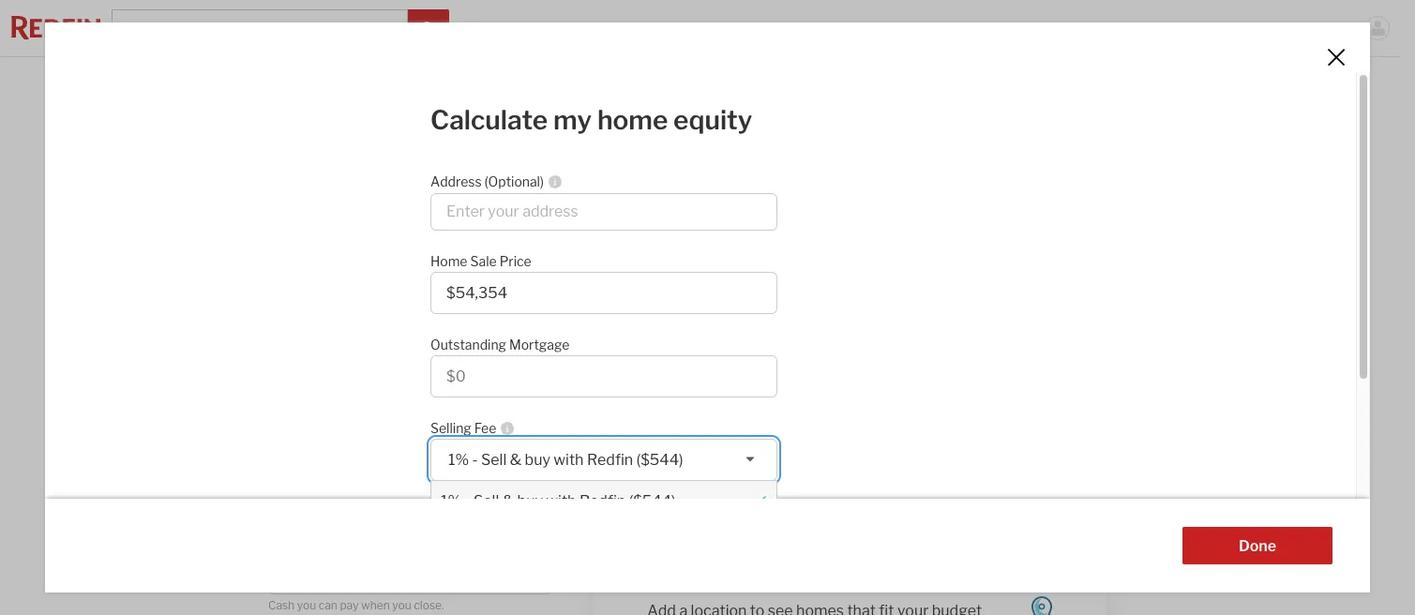 Task type: describe. For each thing, give the bounding box(es) containing it.
0 horizontal spatial or
[[412, 452, 423, 466]]

redfin inside button
[[877, 20, 918, 36]]

1 horizontal spatial and
[[664, 162, 690, 180]]

see
[[493, 162, 520, 180]]

cash you can pay when you close.
[[268, 598, 444, 612]]

redfin premier button
[[866, 0, 981, 56]]

what
[[523, 162, 558, 180]]

can for i
[[741, 102, 799, 143]]

taxes.
[[306, 330, 337, 344]]

obligations like loan and debt payments or alimony, but not costs like groceries or utilities.
[[268, 437, 535, 466]]

selling
[[430, 420, 471, 436]]

outstanding mortgage
[[430, 336, 570, 352]]

home sale price element
[[430, 244, 768, 272]]

759-
[[623, 20, 653, 36]]

payment
[[715, 337, 777, 355]]

year
[[505, 296, 535, 314]]

1% - sell & buy with redfin ($544) dialog
[[430, 480, 777, 562]]

utilities.
[[425, 452, 466, 466]]

feed
[[1232, 20, 1262, 36]]

sale
[[470, 253, 497, 269]]

1% - sell & buy with redfin ($544) element
[[431, 481, 776, 521]]

my
[[553, 104, 592, 136]]

Enter your address search field
[[430, 193, 777, 231]]

0 vertical spatial -
[[472, 451, 478, 469]]

annual household income
[[268, 264, 448, 281]]

co-
[[402, 330, 419, 344]]

0 vertical spatial sell
[[481, 451, 507, 469]]

1-844-759-7732
[[581, 20, 685, 36]]

list box inside calculate my home equity dialog
[[430, 439, 777, 562]]

36%
[[655, 441, 700, 466]]

month
[[489, 403, 535, 421]]

homes
[[724, 162, 771, 180]]

fee
[[474, 420, 496, 436]]

$288,627
[[655, 264, 879, 321]]

obligations
[[268, 437, 328, 451]]

payment
[[312, 498, 377, 516]]

1% for 1% - sell & buy with redfin ($544) element in the bottom of the page
[[441, 492, 461, 510]]

- inside dialog
[[465, 492, 470, 510]]

1 vertical spatial redfin
[[587, 451, 633, 469]]

/ for / month
[[481, 403, 486, 421]]

1% for list box containing 1% - sell & buy with redfin ($544)
[[448, 451, 469, 469]]

before
[[268, 330, 304, 344]]

when
[[361, 598, 390, 612]]

|
[[705, 441, 710, 466]]

($544) inside dialog
[[629, 492, 676, 510]]

/ year
[[496, 296, 535, 314]]

pay
[[340, 598, 359, 612]]

comfortable
[[715, 441, 837, 466]]

address
[[430, 173, 482, 189]]

include
[[340, 330, 378, 344]]

groceries
[[360, 452, 409, 466]]

house
[[637, 102, 734, 143]]

/ month
[[481, 403, 535, 421]]

afford?
[[823, 102, 940, 143]]

7732
[[653, 20, 685, 36]]

how
[[461, 102, 534, 143]]

(optional)
[[484, 173, 544, 189]]

calculate
[[430, 104, 548, 136]]

equity
[[673, 104, 752, 136]]

down payment
[[268, 498, 377, 516]]

0 vertical spatial like
[[330, 437, 348, 451]]

buy for 1% - sell & buy with redfin ($544) element in the bottom of the page
[[517, 492, 543, 510]]

0 vertical spatial or
[[479, 437, 490, 451]]

feed button
[[1221, 0, 1311, 56]]

close.
[[414, 598, 444, 612]]

price
[[499, 253, 531, 269]]

1 horizontal spatial you
[[392, 598, 411, 612]]

budget.
[[855, 162, 908, 180]]

cash
[[268, 598, 295, 612]]

how much house can i afford?
[[461, 102, 940, 143]]

premier
[[920, 20, 970, 36]]

payments
[[424, 437, 476, 451]]

map push pin image
[[1031, 596, 1052, 615]]

afford
[[618, 162, 661, 180]]

Home Sale Price text field
[[446, 284, 761, 302]]

income
[[397, 264, 448, 281]]



Task type: vqa. For each thing, say whether or not it's contained in the screenshot.
the topmost 1%
yes



Task type: locate. For each thing, give the bounding box(es) containing it.
0 vertical spatial redfin
[[877, 20, 918, 36]]

done button
[[1183, 527, 1333, 565]]

& inside dialog
[[502, 492, 514, 510]]

1 vertical spatial sell
[[474, 492, 499, 510]]

2 vertical spatial redfin
[[579, 492, 626, 510]]

home
[[597, 104, 668, 136]]

submit search image
[[421, 21, 436, 36]]

with inside dialog
[[546, 492, 576, 510]]

or down fee
[[479, 437, 490, 451]]

0 vertical spatial and
[[664, 162, 690, 180]]

1 horizontal spatial -
[[472, 451, 478, 469]]

redfin up 1% - sell & buy with redfin ($544) element in the bottom of the page
[[587, 451, 633, 469]]

36% | comfortable
[[655, 441, 837, 466]]

list box
[[430, 439, 777, 562]]

can left afford
[[590, 162, 615, 180]]

Monthly debts text field
[[284, 403, 476, 421]]

with
[[554, 451, 584, 469], [546, 492, 576, 510]]

1 vertical spatial like
[[339, 452, 357, 466]]

before taxes. include any co-buyer's income.
[[268, 330, 501, 344]]

outstanding
[[430, 336, 506, 352]]

844-
[[592, 20, 623, 36]]

1 vertical spatial &
[[502, 492, 514, 510]]

1-844-759-7732 link
[[581, 20, 685, 36]]

1 vertical spatial or
[[412, 452, 423, 466]]

can left the i
[[741, 102, 799, 143]]

see what you can afford and find homes within your budget.
[[493, 162, 908, 180]]

& for list box containing 1% - sell & buy with redfin ($544)
[[510, 451, 522, 469]]

home sale price
[[430, 253, 531, 269]]

- down utilities.
[[465, 492, 470, 510]]

monthly
[[655, 337, 712, 355]]

redfin
[[877, 20, 918, 36], [587, 451, 633, 469], [579, 492, 626, 510]]

/ left year
[[496, 296, 502, 314]]

1 vertical spatial 1%
[[441, 492, 461, 510]]

buy inside dialog
[[517, 492, 543, 510]]

monthly payment
[[655, 337, 777, 355]]

list box containing 1% - sell & buy with redfin ($544)
[[430, 439, 777, 562]]

and up groceries
[[375, 437, 395, 451]]

1 vertical spatial can
[[590, 162, 615, 180]]

1% - sell & buy with redfin ($544)
[[448, 451, 683, 469], [441, 492, 676, 510]]

you right cash
[[297, 598, 316, 612]]

any
[[381, 330, 399, 344]]

monthly debts. required field. element
[[268, 361, 542, 391]]

1 vertical spatial 1% - sell & buy with redfin ($544)
[[441, 492, 676, 510]]

17.3%
[[507, 498, 551, 516]]

($544) down the 36%
[[629, 492, 676, 510]]

- right utilities.
[[472, 451, 478, 469]]

0 vertical spatial with
[[554, 451, 584, 469]]

outstanding mortgage element
[[430, 327, 768, 355]]

not
[[288, 452, 306, 466]]

1 vertical spatial and
[[375, 437, 395, 451]]

done
[[1239, 537, 1276, 555]]

your
[[820, 162, 852, 180]]

and
[[664, 162, 690, 180], [375, 437, 395, 451]]

find
[[693, 162, 721, 180]]

0 vertical spatial &
[[510, 451, 522, 469]]

can left pay
[[319, 598, 337, 612]]

home
[[430, 253, 467, 269]]

0 horizontal spatial -
[[465, 492, 470, 510]]

sell
[[481, 451, 507, 469], [474, 492, 499, 510]]

but
[[268, 452, 286, 466]]

1% inside dialog
[[441, 492, 461, 510]]

1% down utilities.
[[441, 492, 461, 510]]

much
[[541, 102, 630, 143]]

Annual household income text field
[[284, 296, 489, 314]]

like left loan
[[330, 437, 348, 451]]

1 vertical spatial /
[[481, 403, 486, 421]]

mortgage
[[509, 336, 570, 352]]

you right when
[[392, 598, 411, 612]]

-
[[472, 451, 478, 469], [465, 492, 470, 510]]

($544) left |
[[636, 451, 683, 469]]

buy for list box containing 1% - sell & buy with redfin ($544)
[[525, 451, 550, 469]]

None range field
[[655, 475, 1045, 500]]

household
[[320, 264, 393, 281]]

/ for / year
[[496, 296, 502, 314]]

1 vertical spatial ($544)
[[629, 492, 676, 510]]

sell down the alimony,
[[481, 451, 507, 469]]

& for 1% - sell & buy with redfin ($544) element in the bottom of the page
[[502, 492, 514, 510]]

like down loan
[[339, 452, 357, 466]]

i
[[806, 102, 816, 143]]

0 vertical spatial 1% - sell & buy with redfin ($544)
[[448, 451, 683, 469]]

0 horizontal spatial /
[[481, 403, 486, 421]]

0 vertical spatial 1%
[[448, 451, 469, 469]]

buy
[[525, 451, 550, 469], [517, 492, 543, 510]]

redfin inside dialog
[[579, 492, 626, 510]]

1% - sell & buy with redfin ($544) inside dialog
[[441, 492, 676, 510]]

you right what
[[561, 162, 587, 180]]

or down 'debt'
[[412, 452, 423, 466]]

0 vertical spatial buy
[[525, 451, 550, 469]]

annual
[[268, 264, 317, 281]]

calculate my home equity
[[430, 104, 752, 136]]

0 vertical spatial can
[[741, 102, 799, 143]]

sell left 17.3%
[[474, 492, 499, 510]]

you
[[561, 162, 587, 180], [297, 598, 316, 612], [392, 598, 411, 612]]

0 vertical spatial /
[[496, 296, 502, 314]]

selling fee
[[430, 420, 496, 436]]

address (optional)
[[430, 173, 544, 189]]

1 vertical spatial -
[[465, 492, 470, 510]]

buyer's
[[419, 330, 457, 344]]

Outstanding Mortgage text field
[[446, 367, 761, 385]]

redfin left premier
[[877, 20, 918, 36]]

debt
[[397, 437, 421, 451]]

1 vertical spatial with
[[546, 492, 576, 510]]

redfin right 17.3%
[[579, 492, 626, 510]]

and inside obligations like loan and debt payments or alimony, but not costs like groceries or utilities.
[[375, 437, 395, 451]]

like
[[330, 437, 348, 451], [339, 452, 357, 466]]

1 horizontal spatial /
[[496, 296, 502, 314]]

and left find
[[664, 162, 690, 180]]

/ left month
[[481, 403, 486, 421]]

alimony,
[[492, 437, 535, 451]]

0 vertical spatial ($544)
[[636, 451, 683, 469]]

2 vertical spatial can
[[319, 598, 337, 612]]

($544)
[[636, 451, 683, 469], [629, 492, 676, 510]]

0 horizontal spatial can
[[319, 598, 337, 612]]

or
[[479, 437, 490, 451], [412, 452, 423, 466]]

&
[[510, 451, 522, 469], [502, 492, 514, 510]]

1 horizontal spatial or
[[479, 437, 490, 451]]

0 horizontal spatial and
[[375, 437, 395, 451]]

1 horizontal spatial can
[[590, 162, 615, 180]]

sell inside dialog
[[474, 492, 499, 510]]

0 horizontal spatial you
[[297, 598, 316, 612]]

within
[[775, 162, 817, 180]]

annual household income. required field. element
[[268, 254, 542, 284]]

1%
[[448, 451, 469, 469], [441, 492, 461, 510]]

2 horizontal spatial you
[[561, 162, 587, 180]]

2 horizontal spatial can
[[741, 102, 799, 143]]

can for afford
[[590, 162, 615, 180]]

other selling costs element
[[430, 494, 768, 522]]

1% down the payments
[[448, 451, 469, 469]]

loan
[[351, 437, 373, 451]]

1 vertical spatial buy
[[517, 492, 543, 510]]

1-
[[581, 20, 592, 36]]

/
[[496, 296, 502, 314], [481, 403, 486, 421]]

income.
[[459, 330, 501, 344]]

calculate my home equity dialog
[[45, 23, 1370, 615]]

down
[[268, 498, 309, 516]]

redfin premier
[[877, 20, 970, 36]]

costs
[[308, 452, 337, 466]]



